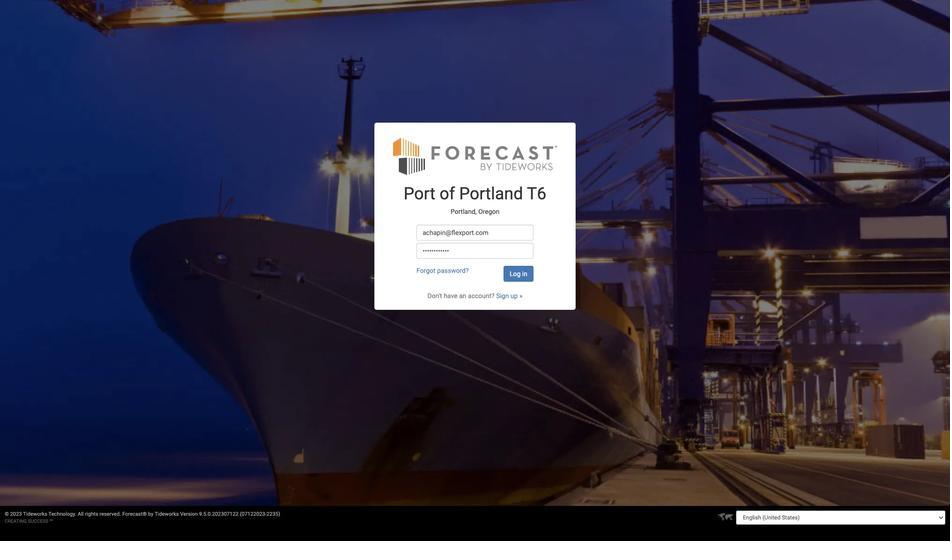 Task type: locate. For each thing, give the bounding box(es) containing it.
(07122023-
[[240, 511, 267, 518]]

1 tideworks from the left
[[23, 511, 47, 518]]

©
[[5, 511, 9, 518]]

sign up » link
[[497, 292, 523, 300]]

2235)
[[267, 511, 280, 518]]

forgot
[[417, 267, 436, 275]]

tideworks up success on the left of the page
[[23, 511, 47, 518]]

tideworks right by
[[155, 511, 179, 518]]

log
[[510, 270, 521, 278]]

portland,
[[451, 208, 477, 215]]

technology.
[[48, 511, 76, 518]]

sign
[[497, 292, 509, 300]]

2 tideworks from the left
[[155, 511, 179, 518]]

port
[[404, 184, 436, 204]]

don't have an account? sign up »
[[428, 292, 523, 300]]

oregon
[[479, 208, 500, 215]]

t6
[[527, 184, 547, 204]]

Password password field
[[417, 243, 534, 259]]

portland
[[460, 184, 523, 204]]

0 horizontal spatial tideworks
[[23, 511, 47, 518]]

version
[[180, 511, 198, 518]]

creating
[[5, 519, 27, 524]]

1 horizontal spatial tideworks
[[155, 511, 179, 518]]

»
[[520, 292, 523, 300]]

tideworks
[[23, 511, 47, 518], [155, 511, 179, 518]]

℠
[[49, 519, 53, 524]]



Task type: describe. For each thing, give the bounding box(es) containing it.
success
[[28, 519, 48, 524]]

forecast®
[[122, 511, 147, 518]]

don't
[[428, 292, 442, 300]]

2023
[[10, 511, 22, 518]]

rights
[[85, 511, 98, 518]]

reserved.
[[100, 511, 121, 518]]

forgot password? link
[[417, 267, 469, 275]]

9.5.0.202307122
[[199, 511, 239, 518]]

port of portland t6 portland, oregon
[[404, 184, 547, 215]]

password?
[[437, 267, 469, 275]]

all
[[78, 511, 84, 518]]

up
[[511, 292, 518, 300]]

forecast® by tideworks image
[[393, 137, 557, 176]]

© 2023 tideworks technology. all rights reserved. forecast® by tideworks version 9.5.0.202307122 (07122023-2235) creating success ℠
[[5, 511, 280, 524]]

log in button
[[504, 266, 534, 282]]

forgot password? log in
[[417, 267, 528, 278]]

by
[[148, 511, 154, 518]]

in
[[523, 270, 528, 278]]

an
[[459, 292, 467, 300]]

have
[[444, 292, 458, 300]]

of
[[440, 184, 455, 204]]

Email or username text field
[[417, 225, 534, 241]]

account?
[[468, 292, 495, 300]]



